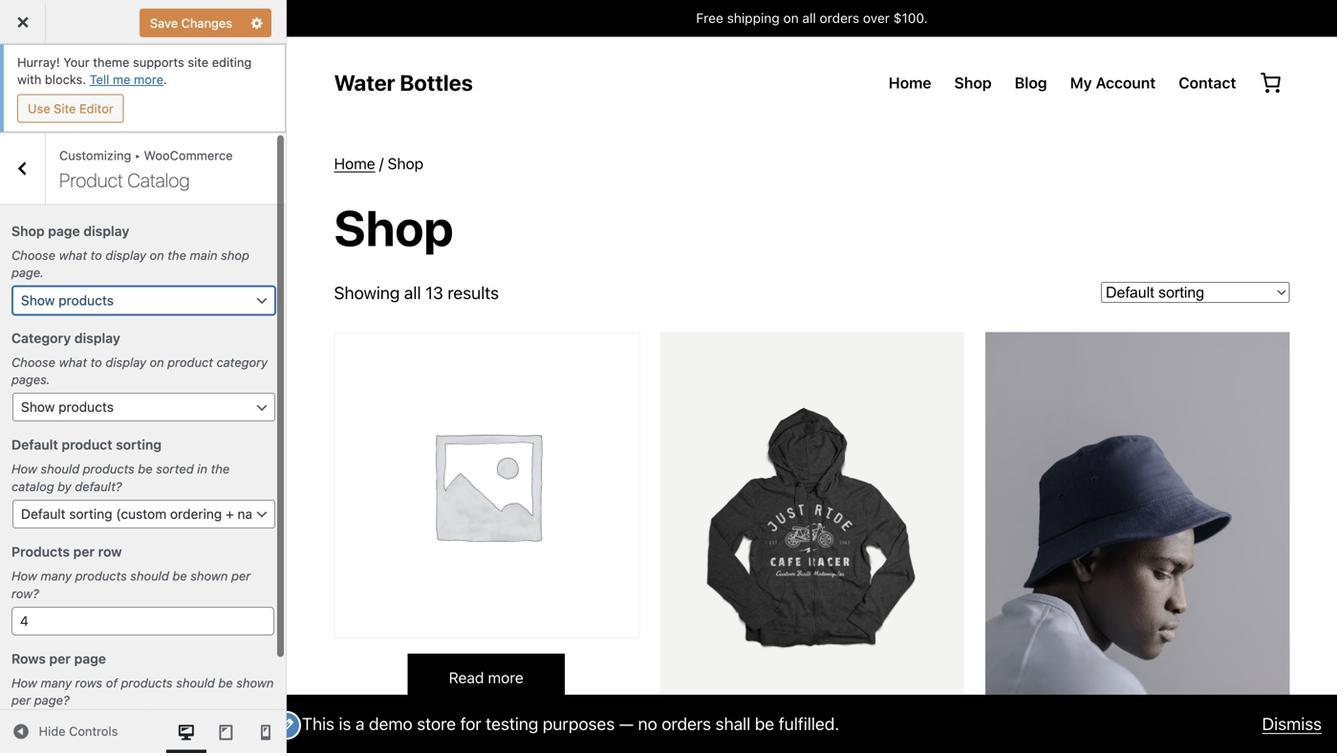 Task type: describe. For each thing, give the bounding box(es) containing it.
hurray!
[[17, 55, 60, 69]]

blocks.
[[45, 72, 86, 87]]

default?
[[75, 479, 122, 493]]

choose inside shop page display choose what to display on the main shop page.
[[11, 248, 56, 262]]

by
[[58, 479, 71, 493]]

display right category on the left top
[[74, 330, 120, 346]]

rows
[[11, 651, 46, 667]]

to inside category display choose what to display on product category pages.
[[90, 355, 102, 369]]

products for per
[[75, 569, 127, 583]]

be inside 'products per row how many products should be shown per row?'
[[172, 569, 187, 583]]

product inside category display choose what to display on product category pages.
[[168, 355, 213, 369]]

many for products
[[41, 569, 72, 583]]

many for rows
[[41, 676, 72, 690]]

to inside shop page display choose what to display on the main shop page.
[[90, 248, 102, 262]]

theme
[[93, 55, 129, 69]]

the inside shop page display choose what to display on the main shop page.
[[168, 248, 186, 262]]

category
[[216, 355, 268, 369]]

Products per row number field
[[11, 607, 274, 636]]

use site editor
[[28, 101, 113, 116]]

tell me more link
[[90, 72, 163, 87]]

on inside category display choose what to display on product category pages.
[[150, 355, 164, 369]]

product inside default product sorting how should products be sorted in the catalog by default?
[[62, 437, 112, 453]]

use
[[28, 101, 50, 116]]

default product sorting how should products be sorted in the catalog by default?
[[11, 437, 230, 493]]

tell me more .
[[90, 72, 167, 87]]

page.
[[11, 265, 44, 280]]

catalog
[[11, 479, 54, 493]]

shown inside rows per page how many rows of products should be shown per page?
[[236, 676, 274, 690]]

be inside rows per page how many rows of products should be shown per page?
[[218, 676, 233, 690]]

hurray! your theme supports site editing with blocks.
[[17, 55, 252, 87]]

display left main
[[106, 248, 146, 262]]

how for default product sorting
[[11, 462, 37, 476]]

default
[[11, 437, 58, 453]]

woocommerce
[[144, 148, 233, 162]]

product
[[59, 169, 123, 191]]

rows
[[75, 676, 102, 690]]

what inside shop page display choose what to display on the main shop page.
[[59, 248, 87, 262]]

use site editor button
[[17, 94, 124, 123]]

display up sorting
[[106, 355, 146, 369]]

supports
[[133, 55, 184, 69]]

controls
[[69, 724, 118, 738]]

page?
[[34, 693, 69, 707]]

should inside 'products per row how many products should be shown per row?'
[[130, 569, 169, 583]]

hide controls
[[39, 724, 118, 738]]

site
[[54, 101, 76, 116]]

display down product
[[83, 223, 129, 239]]

should inside rows per page how many rows of products should be shown per page?
[[176, 676, 215, 690]]

customizing
[[59, 148, 131, 162]]

your
[[63, 55, 90, 69]]

.
[[163, 72, 167, 87]]

▸
[[135, 148, 140, 162]]

how for products per row
[[11, 569, 37, 583]]

me
[[113, 72, 130, 87]]

should inside default product sorting how should products be sorted in the catalog by default?
[[41, 462, 79, 476]]

with
[[17, 72, 41, 87]]

hide controls button
[[0, 710, 118, 753]]



Task type: vqa. For each thing, say whether or not it's contained in the screenshot.
display
yes



Task type: locate. For each thing, give the bounding box(es) containing it.
many inside 'products per row how many products should be shown per row?'
[[41, 569, 72, 583]]

1 what from the top
[[59, 248, 87, 262]]

0 vertical spatial to
[[90, 248, 102, 262]]

category display choose what to display on product category pages.
[[11, 330, 268, 387]]

2 vertical spatial how
[[11, 676, 37, 690]]

choose up page.
[[11, 248, 56, 262]]

0 vertical spatial products
[[83, 462, 135, 476]]

0 horizontal spatial the
[[168, 248, 186, 262]]

how inside 'products per row how many products should be shown per row?'
[[11, 569, 37, 583]]

0 vertical spatial how
[[11, 462, 37, 476]]

products inside default product sorting how should products be sorted in the catalog by default?
[[83, 462, 135, 476]]

page inside rows per page how many rows of products should be shown per page?
[[74, 651, 106, 667]]

product
[[168, 355, 213, 369], [62, 437, 112, 453]]

1 on from the top
[[150, 248, 164, 262]]

1 vertical spatial on
[[150, 355, 164, 369]]

1 vertical spatial page
[[74, 651, 106, 667]]

how up row?
[[11, 569, 37, 583]]

tell
[[90, 72, 109, 87]]

2 horizontal spatial be
[[218, 676, 233, 690]]

how down the rows
[[11, 676, 37, 690]]

in
[[197, 462, 207, 476]]

products per row how many products should be shown per row?
[[11, 544, 251, 600]]

more
[[134, 72, 163, 87]]

2 choose from the top
[[11, 355, 56, 369]]

what
[[59, 248, 87, 262], [59, 355, 87, 369]]

0 vertical spatial many
[[41, 569, 72, 583]]

0 vertical spatial on
[[150, 248, 164, 262]]

to
[[90, 248, 102, 262], [90, 355, 102, 369]]

page right shop
[[48, 223, 80, 239]]

1 vertical spatial to
[[90, 355, 102, 369]]

category
[[11, 330, 71, 346]]

0 vertical spatial page
[[48, 223, 80, 239]]

how inside rows per page how many rows of products should be shown per page?
[[11, 676, 37, 690]]

site
[[188, 55, 208, 69]]

1 vertical spatial how
[[11, 569, 37, 583]]

2 how from the top
[[11, 569, 37, 583]]

products down row
[[75, 569, 127, 583]]

of
[[106, 676, 118, 690]]

what inside category display choose what to display on product category pages.
[[59, 355, 87, 369]]

customizing ▸ woocommerce product catalog
[[59, 148, 233, 191]]

1 horizontal spatial product
[[168, 355, 213, 369]]

1 vertical spatial many
[[41, 676, 72, 690]]

products
[[83, 462, 135, 476], [75, 569, 127, 583], [121, 676, 173, 690]]

products up default?
[[83, 462, 135, 476]]

on
[[150, 248, 164, 262], [150, 355, 164, 369]]

should up products per row number field
[[130, 569, 169, 583]]

1 horizontal spatial should
[[130, 569, 169, 583]]

many down products
[[41, 569, 72, 583]]

on left main
[[150, 248, 164, 262]]

page inside shop page display choose what to display on the main shop page.
[[48, 223, 80, 239]]

the
[[168, 248, 186, 262], [211, 462, 230, 476]]

the right in
[[211, 462, 230, 476]]

page up rows
[[74, 651, 106, 667]]

2 vertical spatial should
[[176, 676, 215, 690]]

products
[[11, 544, 70, 560]]

the left main
[[168, 248, 186, 262]]

many
[[41, 569, 72, 583], [41, 676, 72, 690]]

2 what from the top
[[59, 355, 87, 369]]

1 how from the top
[[11, 462, 37, 476]]

2 on from the top
[[150, 355, 164, 369]]

1 to from the top
[[90, 248, 102, 262]]

catalog
[[127, 169, 190, 191]]

products for product
[[83, 462, 135, 476]]

product up default?
[[62, 437, 112, 453]]

row?
[[11, 586, 39, 600]]

2 many from the top
[[41, 676, 72, 690]]

0 vertical spatial shown
[[190, 569, 228, 583]]

1 vertical spatial shown
[[236, 676, 274, 690]]

0 vertical spatial should
[[41, 462, 79, 476]]

0 vertical spatial the
[[168, 248, 186, 262]]

products inside rows per page how many rows of products should be shown per page?
[[121, 676, 173, 690]]

rows per page how many rows of products should be shown per page?
[[11, 651, 274, 707]]

page
[[48, 223, 80, 239], [74, 651, 106, 667]]

choose up pages.
[[11, 355, 56, 369]]

1 horizontal spatial shown
[[236, 676, 274, 690]]

2 to from the top
[[90, 355, 102, 369]]

2 vertical spatial be
[[218, 676, 233, 690]]

per
[[73, 544, 95, 560], [231, 569, 251, 583], [49, 651, 71, 667], [11, 693, 31, 707]]

be
[[138, 462, 153, 476], [172, 569, 187, 583], [218, 676, 233, 690]]

1 horizontal spatial be
[[172, 569, 187, 583]]

1 many from the top
[[41, 569, 72, 583]]

0 vertical spatial what
[[59, 248, 87, 262]]

shown
[[190, 569, 228, 583], [236, 676, 274, 690]]

how
[[11, 462, 37, 476], [11, 569, 37, 583], [11, 676, 37, 690]]

1 vertical spatial choose
[[11, 355, 56, 369]]

pages.
[[11, 372, 50, 387]]

main
[[190, 248, 218, 262]]

what down category on the left top
[[59, 355, 87, 369]]

choose
[[11, 248, 56, 262], [11, 355, 56, 369]]

0 vertical spatial product
[[168, 355, 213, 369]]

0 vertical spatial choose
[[11, 248, 56, 262]]

sorting
[[116, 437, 162, 453]]

0 horizontal spatial product
[[62, 437, 112, 453]]

shop page display choose what to display on the main shop page.
[[11, 223, 249, 280]]

0 horizontal spatial be
[[138, 462, 153, 476]]

0 horizontal spatial should
[[41, 462, 79, 476]]

shown inside 'products per row how many products should be shown per row?'
[[190, 569, 228, 583]]

choose inside category display choose what to display on product category pages.
[[11, 355, 56, 369]]

hide
[[39, 724, 66, 738]]

1 vertical spatial the
[[211, 462, 230, 476]]

display
[[83, 223, 129, 239], [106, 248, 146, 262], [74, 330, 120, 346], [106, 355, 146, 369]]

many inside rows per page how many rows of products should be shown per page?
[[41, 676, 72, 690]]

1 vertical spatial should
[[130, 569, 169, 583]]

row
[[98, 544, 122, 560]]

shop
[[11, 223, 45, 239]]

0 vertical spatial be
[[138, 462, 153, 476]]

what down product
[[59, 248, 87, 262]]

how inside default product sorting how should products be sorted in the catalog by default?
[[11, 462, 37, 476]]

shop
[[221, 248, 249, 262]]

1 horizontal spatial the
[[211, 462, 230, 476]]

the inside default product sorting how should products be sorted in the catalog by default?
[[211, 462, 230, 476]]

2 vertical spatial products
[[121, 676, 173, 690]]

1 vertical spatial be
[[172, 569, 187, 583]]

should
[[41, 462, 79, 476], [130, 569, 169, 583], [176, 676, 215, 690]]

product left category
[[168, 355, 213, 369]]

should down products per row number field
[[176, 676, 215, 690]]

None submit
[[140, 9, 243, 37]]

1 choose from the top
[[11, 248, 56, 262]]

on up sorting
[[150, 355, 164, 369]]

1 vertical spatial products
[[75, 569, 127, 583]]

many up the page?
[[41, 676, 72, 690]]

should up the by
[[41, 462, 79, 476]]

be inside default product sorting how should products be sorted in the catalog by default?
[[138, 462, 153, 476]]

on inside shop page display choose what to display on the main shop page.
[[150, 248, 164, 262]]

products inside 'products per row how many products should be shown per row?'
[[75, 569, 127, 583]]

how up the catalog
[[11, 462, 37, 476]]

3 how from the top
[[11, 676, 37, 690]]

editing
[[212, 55, 252, 69]]

sorted
[[156, 462, 194, 476]]

editor
[[79, 101, 113, 116]]

2 horizontal spatial should
[[176, 676, 215, 690]]

1 vertical spatial product
[[62, 437, 112, 453]]

0 horizontal spatial shown
[[190, 569, 228, 583]]

1 vertical spatial what
[[59, 355, 87, 369]]

products right of
[[121, 676, 173, 690]]



